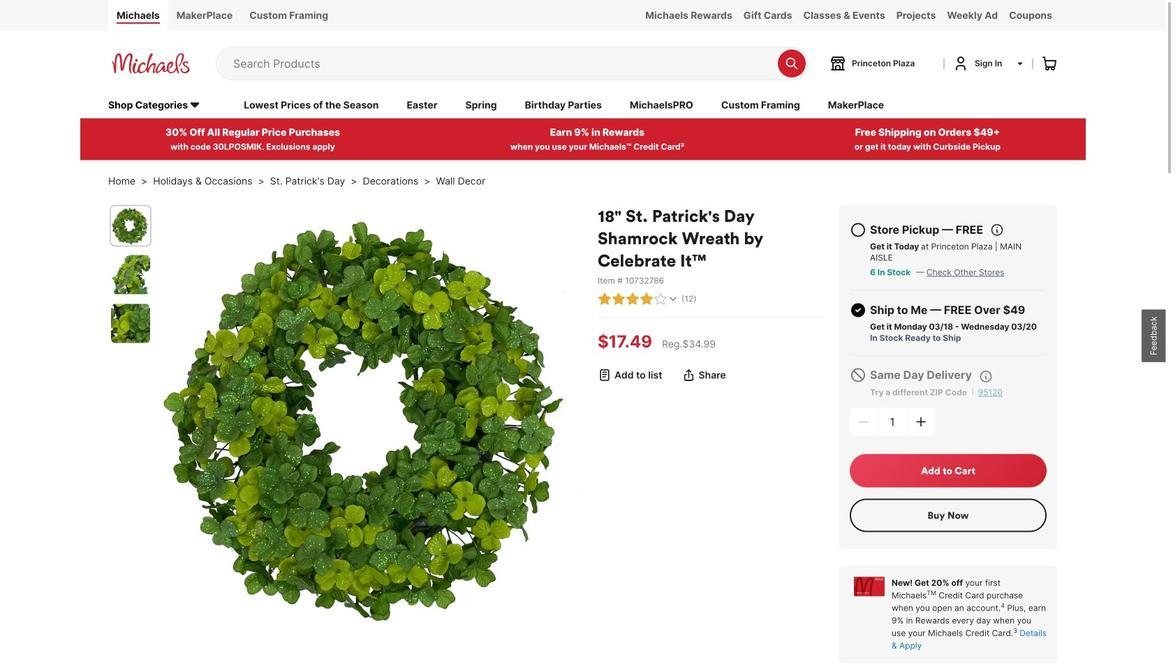 Task type: vqa. For each thing, say whether or not it's contained in the screenshot.
18&#X22; ST. PATRICK&#X27;S DAY SHAMROCK WREATH BY CELEBRATE IT&#X2122; image
yes



Task type: locate. For each thing, give the bounding box(es) containing it.
18&#x22; st. patrick&#x27;s day shamrock wreath by celebrate it&#x2122; image
[[158, 205, 584, 631], [111, 207, 150, 246], [111, 255, 150, 295], [111, 304, 150, 343]]

tabler image
[[850, 222, 867, 239], [990, 223, 1004, 237], [850, 367, 867, 384]]

open samedaydelivery details modal image
[[979, 370, 993, 384]]

Number Stepper text field
[[879, 408, 907, 436]]



Task type: describe. For each thing, give the bounding box(es) containing it.
button to increment counter for number stepper image
[[914, 415, 928, 429]]

plcc card logo image
[[854, 577, 885, 597]]

search button image
[[785, 56, 799, 70]]

Search Input field
[[233, 47, 771, 80]]



